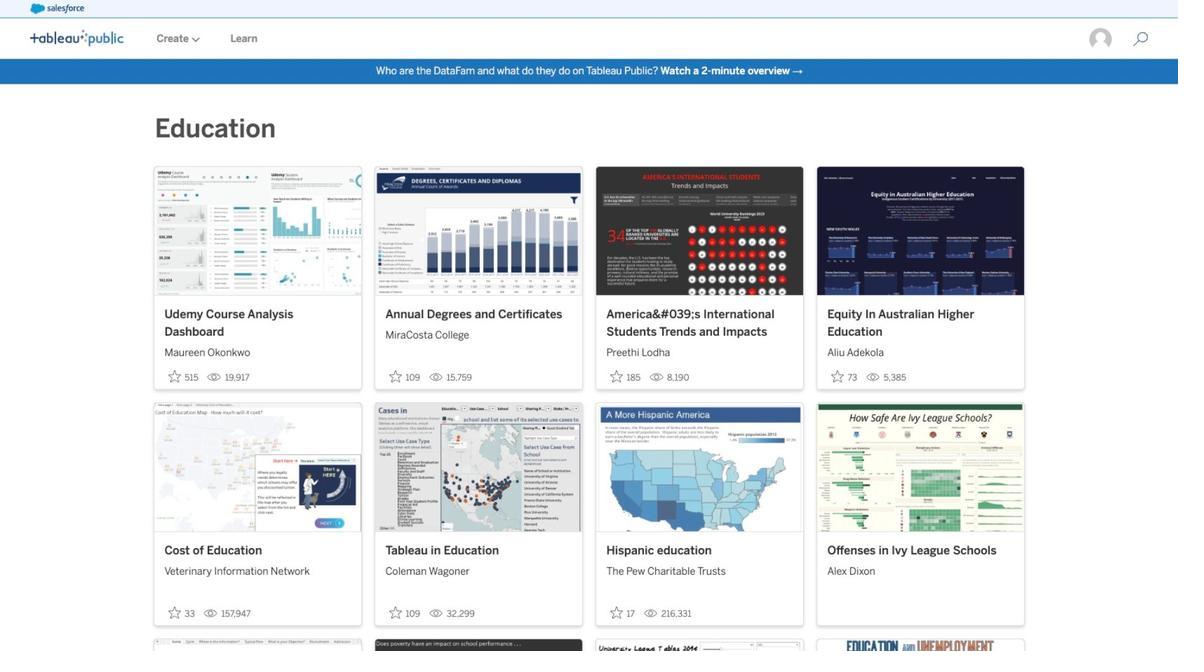 Task type: describe. For each thing, give the bounding box(es) containing it.
salesforce logo image
[[30, 4, 84, 14]]

1 horizontal spatial add favorite image
[[610, 370, 623, 383]]

gary.orlando image
[[1089, 27, 1113, 51]]



Task type: locate. For each thing, give the bounding box(es) containing it.
Add Favorite button
[[164, 367, 202, 387], [385, 367, 424, 387], [606, 367, 644, 387], [827, 367, 861, 387], [164, 603, 199, 624], [385, 603, 424, 624], [606, 603, 639, 624]]

1 vertical spatial add favorite image
[[168, 607, 181, 620]]

education heading
[[155, 112, 276, 147]]

create image
[[189, 37, 200, 42]]

logo image
[[30, 30, 124, 46]]

add favorite image
[[610, 370, 623, 383], [168, 607, 181, 620]]

add favorite image
[[168, 370, 181, 383], [389, 370, 402, 383], [831, 370, 844, 383], [389, 607, 402, 620], [610, 607, 623, 620]]

workbook thumbnail image
[[154, 167, 361, 295], [375, 167, 582, 295], [596, 167, 803, 295], [817, 167, 1024, 295], [154, 403, 361, 532], [375, 403, 582, 532], [596, 403, 803, 532], [817, 403, 1024, 532]]

0 horizontal spatial add favorite image
[[168, 607, 181, 620]]

0 vertical spatial add favorite image
[[610, 370, 623, 383]]

go to search image
[[1118, 32, 1164, 47]]



Task type: vqa. For each thing, say whether or not it's contained in the screenshot.
The Create image at the top of page
yes



